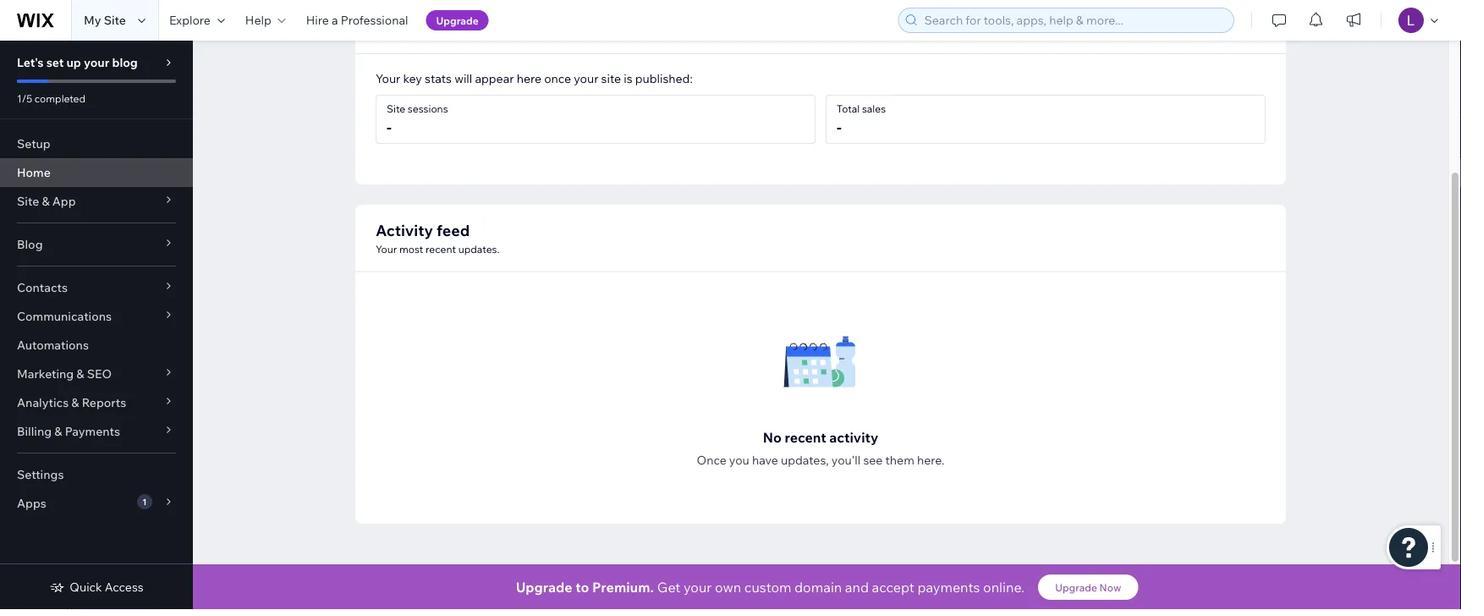Task type: describe. For each thing, give the bounding box(es) containing it.
help button
[[235, 0, 296, 41]]

& for marketing
[[76, 367, 84, 381]]

& for billing
[[54, 424, 62, 439]]

marketing
[[17, 367, 74, 381]]

sessions
[[408, 102, 448, 115]]

contacts
[[17, 280, 68, 295]]

automations
[[17, 338, 89, 353]]

professional
[[341, 13, 408, 28]]

here.
[[917, 453, 945, 468]]

seo
[[87, 367, 112, 381]]

feed
[[437, 220, 470, 240]]

domain
[[795, 579, 842, 596]]

apps
[[17, 496, 46, 511]]

completed
[[35, 92, 86, 105]]

you'll
[[832, 453, 861, 468]]

total sales -
[[837, 102, 886, 136]]

activity
[[830, 429, 879, 446]]

set
[[46, 55, 64, 70]]

now
[[1100, 581, 1122, 594]]

get
[[658, 579, 681, 596]]

stats
[[425, 71, 452, 86]]

setup
[[17, 136, 51, 151]]

1 your from the top
[[376, 71, 401, 86]]

automations link
[[0, 331, 193, 360]]

0 vertical spatial site
[[104, 13, 126, 28]]

updates.
[[458, 243, 500, 255]]

custom
[[745, 579, 792, 596]]

upgrade for upgrade now
[[1056, 581, 1098, 594]]

upgrade button
[[426, 10, 489, 30]]

hire a professional
[[306, 13, 408, 28]]

activity feed your most recent updates.
[[376, 220, 500, 255]]

my site
[[84, 13, 126, 28]]

and
[[845, 579, 869, 596]]

quick access button
[[49, 580, 144, 595]]

most
[[399, 243, 424, 255]]

blog button
[[0, 230, 193, 259]]

upgrade now
[[1056, 581, 1122, 594]]

hire a professional link
[[296, 0, 419, 41]]

settings link
[[0, 460, 193, 489]]

Search for tools, apps, help & more... field
[[920, 8, 1229, 32]]

will
[[455, 71, 473, 86]]

1
[[142, 496, 147, 507]]

billing & payments
[[17, 424, 120, 439]]

no
[[763, 429, 782, 446]]

upgrade now button
[[1039, 575, 1139, 600]]

is
[[624, 71, 633, 86]]

home link
[[0, 158, 193, 187]]

see
[[864, 453, 883, 468]]

1 horizontal spatial your
[[574, 71, 599, 86]]

upgrade to premium. get your own custom domain and accept payments online.
[[516, 579, 1025, 596]]

them
[[886, 453, 915, 468]]

once
[[544, 71, 571, 86]]

analytics & reports button
[[0, 389, 193, 417]]

site for app
[[17, 194, 39, 209]]

marketing & seo button
[[0, 360, 193, 389]]

site for -
[[387, 102, 406, 115]]

explore
[[169, 13, 211, 28]]

1/5 completed
[[17, 92, 86, 105]]

home
[[17, 165, 51, 180]]

reports
[[82, 395, 126, 410]]

published:
[[635, 71, 693, 86]]

payments
[[65, 424, 120, 439]]

settings
[[17, 467, 64, 482]]

- for total sales -
[[837, 117, 842, 136]]

your inside 'sidebar' element
[[84, 55, 109, 70]]

let's
[[17, 55, 44, 70]]

once
[[697, 453, 727, 468]]

- for site sessions -
[[387, 117, 392, 136]]

site sessions -
[[387, 102, 448, 136]]



Task type: locate. For each thing, give the bounding box(es) containing it.
0 horizontal spatial your
[[84, 55, 109, 70]]

1 - from the left
[[387, 117, 392, 136]]

site
[[601, 71, 621, 86]]

0 horizontal spatial recent
[[426, 243, 456, 255]]

2 horizontal spatial your
[[684, 579, 712, 596]]

no recent activity once you have updates, you'll see them here.
[[697, 429, 945, 468]]

here
[[517, 71, 542, 86]]

key
[[403, 71, 422, 86]]

contacts button
[[0, 273, 193, 302]]

& left reports
[[71, 395, 79, 410]]

1 horizontal spatial -
[[837, 117, 842, 136]]

communications button
[[0, 302, 193, 331]]

your
[[376, 71, 401, 86], [376, 243, 397, 255]]

upgrade up will
[[436, 14, 479, 27]]

upgrade for upgrade
[[436, 14, 479, 27]]

upgrade left to at left bottom
[[516, 579, 573, 596]]

analytics
[[17, 395, 69, 410]]

site inside "dropdown button"
[[17, 194, 39, 209]]

2 vertical spatial site
[[17, 194, 39, 209]]

recent inside "activity feed your most recent updates."
[[426, 243, 456, 255]]

upgrade inside upgrade now button
[[1056, 581, 1098, 594]]

site & app button
[[0, 187, 193, 216]]

your right the get
[[684, 579, 712, 596]]

own
[[715, 579, 742, 596]]

site down the home
[[17, 194, 39, 209]]

& for analytics
[[71, 395, 79, 410]]

site
[[104, 13, 126, 28], [387, 102, 406, 115], [17, 194, 39, 209]]

your left key
[[376, 71, 401, 86]]

&
[[42, 194, 50, 209], [76, 367, 84, 381], [71, 395, 79, 410], [54, 424, 62, 439]]

2 horizontal spatial site
[[387, 102, 406, 115]]

premium.
[[592, 579, 654, 596]]

recent
[[426, 243, 456, 255], [785, 429, 827, 446]]

billing
[[17, 424, 52, 439]]

0 vertical spatial your
[[376, 71, 401, 86]]

blog
[[17, 237, 43, 252]]

0 horizontal spatial -
[[387, 117, 392, 136]]

have
[[752, 453, 779, 468]]

& inside marketing & seo dropdown button
[[76, 367, 84, 381]]

1 horizontal spatial recent
[[785, 429, 827, 446]]

sales
[[862, 102, 886, 115]]

- inside 'site sessions -'
[[387, 117, 392, 136]]

2 horizontal spatial upgrade
[[1056, 581, 1098, 594]]

- inside total sales -
[[837, 117, 842, 136]]

2 your from the top
[[376, 243, 397, 255]]

1 horizontal spatial site
[[104, 13, 126, 28]]

let's set up your blog
[[17, 55, 138, 70]]

recent inside the no recent activity once you have updates, you'll see them here.
[[785, 429, 827, 446]]

app
[[52, 194, 76, 209]]

recent down feed on the top left
[[426, 243, 456, 255]]

& right billing
[[54, 424, 62, 439]]

recent up updates,
[[785, 429, 827, 446]]

1 vertical spatial site
[[387, 102, 406, 115]]

up
[[66, 55, 81, 70]]

blog
[[112, 55, 138, 70]]

sidebar element
[[0, 41, 193, 610]]

you
[[730, 453, 750, 468]]

your left site
[[574, 71, 599, 86]]

your inside "activity feed your most recent updates."
[[376, 243, 397, 255]]

payments
[[918, 579, 981, 596]]

updates,
[[781, 453, 829, 468]]

your right up
[[84, 55, 109, 70]]

your
[[84, 55, 109, 70], [574, 71, 599, 86], [684, 579, 712, 596]]

0 horizontal spatial site
[[17, 194, 39, 209]]

setup link
[[0, 130, 193, 158]]

communications
[[17, 309, 112, 324]]

2 vertical spatial your
[[684, 579, 712, 596]]

a
[[332, 13, 338, 28]]

& left the app
[[42, 194, 50, 209]]

& inside 'analytics & reports' "popup button"
[[71, 395, 79, 410]]

site & app
[[17, 194, 76, 209]]

upgrade inside upgrade button
[[436, 14, 479, 27]]

1/5
[[17, 92, 32, 105]]

marketing & seo
[[17, 367, 112, 381]]

-
[[387, 117, 392, 136], [837, 117, 842, 136]]

analytics & reports
[[17, 395, 126, 410]]

1 vertical spatial your
[[376, 243, 397, 255]]

help
[[245, 13, 271, 28]]

online.
[[984, 579, 1025, 596]]

site left sessions
[[387, 102, 406, 115]]

quick
[[70, 580, 102, 595]]

1 vertical spatial recent
[[785, 429, 827, 446]]

0 horizontal spatial upgrade
[[436, 14, 479, 27]]

your key stats will appear here once your site is published:
[[376, 71, 693, 86]]

1 vertical spatial your
[[574, 71, 599, 86]]

0 vertical spatial your
[[84, 55, 109, 70]]

2 - from the left
[[837, 117, 842, 136]]

0 vertical spatial recent
[[426, 243, 456, 255]]

& inside billing & payments popup button
[[54, 424, 62, 439]]

appear
[[475, 71, 514, 86]]

1 horizontal spatial upgrade
[[516, 579, 573, 596]]

activity
[[376, 220, 433, 240]]

to
[[576, 579, 589, 596]]

my
[[84, 13, 101, 28]]

site inside 'site sessions -'
[[387, 102, 406, 115]]

accept
[[872, 579, 915, 596]]

billing & payments button
[[0, 417, 193, 446]]

& inside site & app "dropdown button"
[[42, 194, 50, 209]]

site right my at the left
[[104, 13, 126, 28]]

upgrade for upgrade to premium. get your own custom domain and accept payments online.
[[516, 579, 573, 596]]

hire
[[306, 13, 329, 28]]

total
[[837, 102, 860, 115]]

quick access
[[70, 580, 144, 595]]

access
[[105, 580, 144, 595]]

& for site
[[42, 194, 50, 209]]

your left most
[[376, 243, 397, 255]]

upgrade left now on the bottom of page
[[1056, 581, 1098, 594]]

& left seo
[[76, 367, 84, 381]]



Task type: vqa. For each thing, say whether or not it's contained in the screenshot.
Marketing
yes



